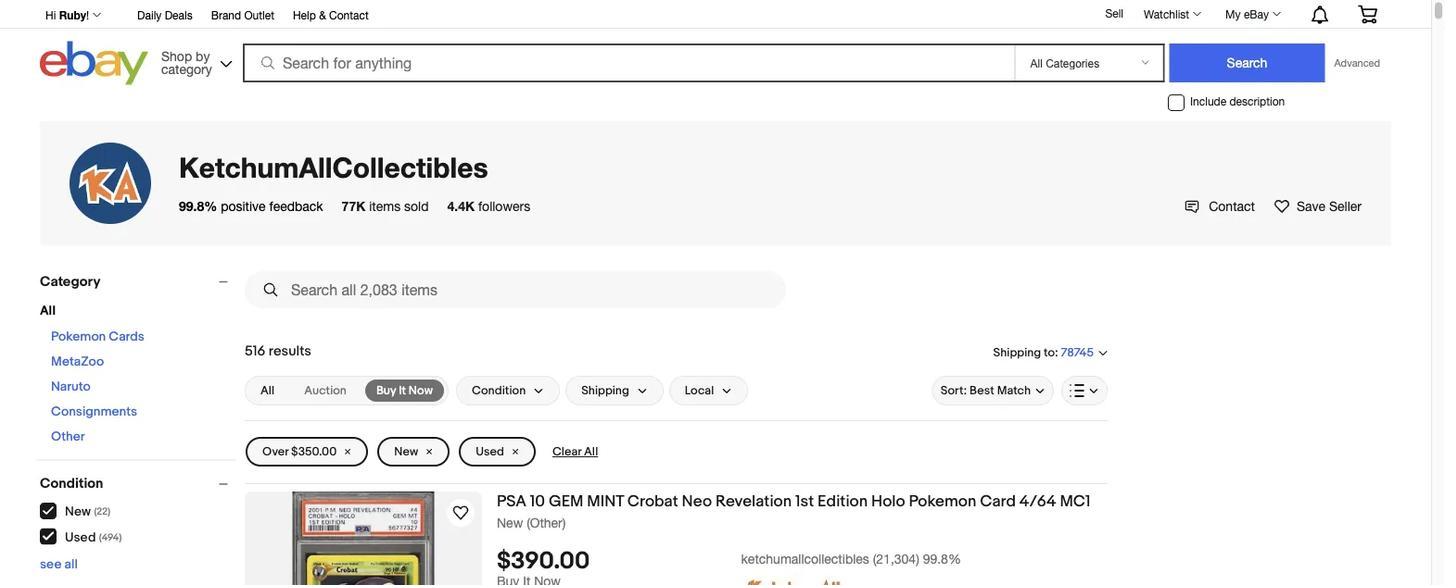Task type: describe. For each thing, give the bounding box(es) containing it.
buy
[[376, 384, 396, 398]]

contact inside "link"
[[1209, 198, 1255, 214]]

description
[[1230, 95, 1285, 108]]

ketchumallcollectibles (21,304) 99.8%
[[741, 552, 961, 567]]

1st
[[795, 492, 814, 512]]

auction link
[[293, 380, 358, 402]]

help
[[293, 8, 316, 21]]

include
[[1190, 95, 1227, 108]]

psa 10 gem mint crobat neo revelation 1st edition holo pokemon card 4/64 mc1 link
[[497, 492, 1108, 515]]

by
[[196, 48, 210, 64]]

99.8% positive feedback
[[179, 198, 323, 214]]

pokemon cards link
[[51, 330, 145, 345]]

2 vertical spatial all
[[584, 445, 598, 460]]

psa 10 gem mint crobat neo revelation 1st edition holo pokemon card 4/64 mc1 new (other)
[[497, 492, 1091, 531]]

help & contact
[[293, 8, 369, 21]]

watch psa 10 gem mint crobat neo revelation 1st edition holo pokemon card 4/64 mc1 image
[[450, 503, 472, 525]]

metazoo
[[51, 355, 104, 370]]

listing options selector. list view selected. image
[[1070, 384, 1100, 399]]

clear all
[[553, 445, 598, 460]]

my ebay link
[[1216, 3, 1290, 25]]

4/64
[[1020, 492, 1057, 512]]

77k
[[342, 198, 366, 214]]

visit ketchumallcollectibles ebay store! image
[[741, 573, 847, 586]]

my
[[1226, 7, 1241, 20]]

shipping for shipping
[[581, 384, 629, 398]]

local
[[685, 384, 714, 398]]

ketchumallcollectibles link
[[179, 151, 488, 184]]

advanced link
[[1325, 45, 1390, 82]]

shop by category banner
[[35, 0, 1392, 90]]

shop by category button
[[153, 41, 236, 81]]

Search all 2,083 items field
[[245, 272, 786, 309]]

over $350.00
[[262, 445, 337, 460]]

seller
[[1330, 198, 1362, 214]]

sold
[[404, 198, 429, 214]]

sell link
[[1097, 7, 1132, 20]]

ketchumallcollectibles image
[[70, 143, 151, 224]]

see all button
[[40, 557, 78, 573]]

10
[[530, 492, 545, 512]]

clear
[[553, 445, 582, 460]]

:
[[1055, 346, 1058, 360]]

shop by category
[[161, 48, 212, 76]]

naruto link
[[51, 380, 91, 395]]

my ebay
[[1226, 7, 1269, 20]]

sort:
[[941, 384, 967, 398]]

edition
[[818, 492, 868, 512]]

ketchumallcollectibles
[[741, 552, 869, 567]]

none submit inside shop by category banner
[[1170, 44, 1325, 83]]

brand
[[211, 8, 241, 21]]

category
[[40, 274, 100, 290]]

all pokemon cards metazoo naruto consignments other
[[40, 304, 145, 445]]

99.8% inside $390.00 main content
[[923, 552, 961, 567]]

(494)
[[99, 532, 122, 544]]

4.4k followers
[[447, 198, 530, 214]]

save seller
[[1297, 198, 1362, 214]]

0 vertical spatial 99.8%
[[179, 198, 217, 214]]

1 vertical spatial condition button
[[40, 476, 236, 493]]

ruby
[[59, 8, 86, 21]]

psa
[[497, 492, 527, 512]]

advanced
[[1335, 57, 1381, 69]]

psa 10 gem mint crobat neo revelation 1st edition holo pokemon card 4/64 mc1 image
[[293, 492, 434, 586]]

outlet
[[244, 8, 274, 21]]

$390.00 main content
[[245, 264, 1108, 586]]

all for all pokemon cards metazoo naruto consignments other
[[40, 304, 56, 319]]

to
[[1044, 346, 1055, 360]]

$350.00
[[291, 445, 337, 460]]

&
[[319, 8, 326, 21]]

new (22)
[[65, 505, 110, 521]]

brand outlet
[[211, 8, 274, 21]]

$390.00
[[497, 548, 590, 577]]

include description
[[1190, 95, 1285, 108]]

!
[[86, 8, 89, 21]]

positive
[[221, 198, 266, 214]]

gem
[[549, 492, 584, 512]]

clear all link
[[545, 438, 606, 467]]

metazoo link
[[51, 355, 104, 370]]

watchlist link
[[1134, 3, 1210, 25]]

(22)
[[94, 507, 110, 519]]

hi
[[45, 8, 56, 21]]



Task type: locate. For each thing, give the bounding box(es) containing it.
new left (22)
[[65, 505, 91, 521]]

1 horizontal spatial pokemon
[[909, 492, 977, 512]]

1 vertical spatial contact
[[1209, 198, 1255, 214]]

items
[[369, 198, 401, 214]]

brand outlet link
[[211, 6, 274, 26]]

mint
[[587, 492, 624, 512]]

neo
[[682, 492, 712, 512]]

auction
[[304, 384, 347, 398]]

condition up used link
[[472, 384, 526, 398]]

all down 516 results
[[261, 384, 275, 398]]

all
[[40, 304, 56, 319], [261, 384, 275, 398], [584, 445, 598, 460]]

condition inside dropdown button
[[472, 384, 526, 398]]

new for new
[[394, 445, 418, 460]]

shipping inside dropdown button
[[581, 384, 629, 398]]

1 horizontal spatial condition button
[[456, 376, 560, 406]]

shipping to : 78745
[[994, 346, 1094, 361]]

sort: best match button
[[932, 376, 1054, 406]]

pokemon
[[51, 330, 106, 345], [909, 492, 977, 512]]

local button
[[669, 376, 748, 406]]

new link
[[378, 438, 450, 467]]

0 horizontal spatial shipping
[[581, 384, 629, 398]]

new inside new link
[[394, 445, 418, 460]]

watchlist
[[1144, 7, 1190, 20]]

crobat
[[628, 492, 678, 512]]

None submit
[[1170, 44, 1325, 83]]

0 horizontal spatial used
[[65, 530, 96, 546]]

0 horizontal spatial 99.8%
[[179, 198, 217, 214]]

0 vertical spatial contact
[[329, 8, 369, 21]]

1 vertical spatial pokemon
[[909, 492, 977, 512]]

all down category
[[40, 304, 56, 319]]

condition
[[472, 384, 526, 398], [40, 476, 103, 493]]

1 horizontal spatial all
[[261, 384, 275, 398]]

category button
[[40, 274, 236, 290]]

naruto
[[51, 380, 91, 395]]

new inside psa 10 gem mint crobat neo revelation 1st edition holo pokemon card 4/64 mc1 new (other)
[[497, 515, 523, 531]]

new down buy it now link
[[394, 445, 418, 460]]

category
[[161, 61, 212, 76]]

daily deals link
[[137, 6, 193, 26]]

used for used (494)
[[65, 530, 96, 546]]

used up psa
[[476, 445, 504, 460]]

pokemon up metazoo link
[[51, 330, 106, 345]]

0 vertical spatial condition button
[[456, 376, 560, 406]]

shipping button
[[566, 376, 664, 406]]

4.4k
[[447, 198, 475, 214]]

used link
[[459, 438, 536, 467]]

new down psa
[[497, 515, 523, 531]]

help & contact link
[[293, 6, 369, 26]]

99.8%
[[179, 198, 217, 214], [923, 552, 961, 567]]

pokemon right holo
[[909, 492, 977, 512]]

results
[[269, 343, 311, 360]]

shop
[[161, 48, 192, 64]]

condition button up used link
[[456, 376, 560, 406]]

0 horizontal spatial condition button
[[40, 476, 236, 493]]

all
[[64, 557, 78, 573]]

shipping inside shipping to : 78745
[[994, 346, 1041, 360]]

account navigation
[[35, 0, 1392, 29]]

see all
[[40, 557, 78, 573]]

1 vertical spatial condition
[[40, 476, 103, 493]]

0 vertical spatial shipping
[[994, 346, 1041, 360]]

1 horizontal spatial new
[[394, 445, 418, 460]]

other link
[[51, 430, 85, 445]]

0 vertical spatial used
[[476, 445, 504, 460]]

hi ruby !
[[45, 8, 89, 21]]

0 horizontal spatial new
[[65, 505, 91, 521]]

516 results
[[245, 343, 311, 360]]

sort: best match
[[941, 384, 1031, 398]]

mc1
[[1060, 492, 1091, 512]]

0 vertical spatial condition
[[472, 384, 526, 398]]

1 vertical spatial all
[[261, 384, 275, 398]]

card
[[980, 492, 1016, 512]]

pokemon inside all pokemon cards metazoo naruto consignments other
[[51, 330, 106, 345]]

daily deals
[[137, 8, 193, 21]]

contact
[[329, 8, 369, 21], [1209, 198, 1255, 214]]

1 vertical spatial used
[[65, 530, 96, 546]]

contact inside the account navigation
[[329, 8, 369, 21]]

condition button up (22)
[[40, 476, 236, 493]]

all right clear at left bottom
[[584, 445, 598, 460]]

contact left save at the right of the page
[[1209, 198, 1255, 214]]

0 horizontal spatial all
[[40, 304, 56, 319]]

shipping for shipping to : 78745
[[994, 346, 1041, 360]]

1 vertical spatial 99.8%
[[923, 552, 961, 567]]

used inside used link
[[476, 445, 504, 460]]

condition for the top condition dropdown button
[[472, 384, 526, 398]]

sell
[[1106, 7, 1124, 20]]

pokemon inside psa 10 gem mint crobat neo revelation 1st edition holo pokemon card 4/64 mc1 new (other)
[[909, 492, 977, 512]]

save
[[1297, 198, 1326, 214]]

78745
[[1061, 346, 1094, 361]]

used for used
[[476, 445, 504, 460]]

condition up new (22)
[[40, 476, 103, 493]]

1 horizontal spatial condition
[[472, 384, 526, 398]]

99.8% right "(21,304)"
[[923, 552, 961, 567]]

daily
[[137, 8, 162, 21]]

over $350.00 link
[[246, 438, 368, 467]]

0 horizontal spatial pokemon
[[51, 330, 106, 345]]

see
[[40, 557, 62, 573]]

Buy It Now selected text field
[[376, 383, 433, 400]]

shipping left to
[[994, 346, 1041, 360]]

shipping up clear all
[[581, 384, 629, 398]]

other
[[51, 430, 85, 445]]

condition button
[[456, 376, 560, 406], [40, 476, 236, 493]]

99.8% left positive
[[179, 198, 217, 214]]

0 vertical spatial pokemon
[[51, 330, 106, 345]]

best
[[970, 384, 995, 398]]

0 horizontal spatial condition
[[40, 476, 103, 493]]

consignments
[[51, 405, 137, 420]]

revelation
[[716, 492, 792, 512]]

it
[[399, 384, 406, 398]]

ketchumallcollectibles
[[179, 151, 488, 184]]

contact link
[[1185, 198, 1255, 214]]

your shopping cart image
[[1357, 5, 1379, 23]]

0 vertical spatial all
[[40, 304, 56, 319]]

1 horizontal spatial 99.8%
[[923, 552, 961, 567]]

buy it now link
[[365, 380, 444, 402]]

followers
[[478, 198, 530, 214]]

buy it now
[[376, 384, 433, 398]]

Search for anything text field
[[246, 45, 1011, 81]]

psa 10 gem mint crobat neo revelation 1st edition holo pokemon card 4/64 mc1 heading
[[497, 492, 1091, 512]]

2 horizontal spatial new
[[497, 515, 523, 531]]

holo
[[871, 492, 905, 512]]

condition for bottommost condition dropdown button
[[40, 476, 103, 493]]

1 horizontal spatial contact
[[1209, 198, 1255, 214]]

ebay
[[1244, 7, 1269, 20]]

new for new (22)
[[65, 505, 91, 521]]

all for all
[[261, 384, 275, 398]]

now
[[409, 384, 433, 398]]

used down new (22)
[[65, 530, 96, 546]]

1 horizontal spatial shipping
[[994, 346, 1041, 360]]

2 horizontal spatial all
[[584, 445, 598, 460]]

contact right the &
[[329, 8, 369, 21]]

1 vertical spatial shipping
[[581, 384, 629, 398]]

(21,304)
[[873, 552, 920, 567]]

save seller button
[[1274, 197, 1362, 216]]

deals
[[165, 8, 193, 21]]

feedback
[[269, 198, 323, 214]]

consignments link
[[51, 405, 137, 420]]

all inside all pokemon cards metazoo naruto consignments other
[[40, 304, 56, 319]]

1 horizontal spatial used
[[476, 445, 504, 460]]

0 horizontal spatial contact
[[329, 8, 369, 21]]



Task type: vqa. For each thing, say whether or not it's contained in the screenshot.
The "So"
no



